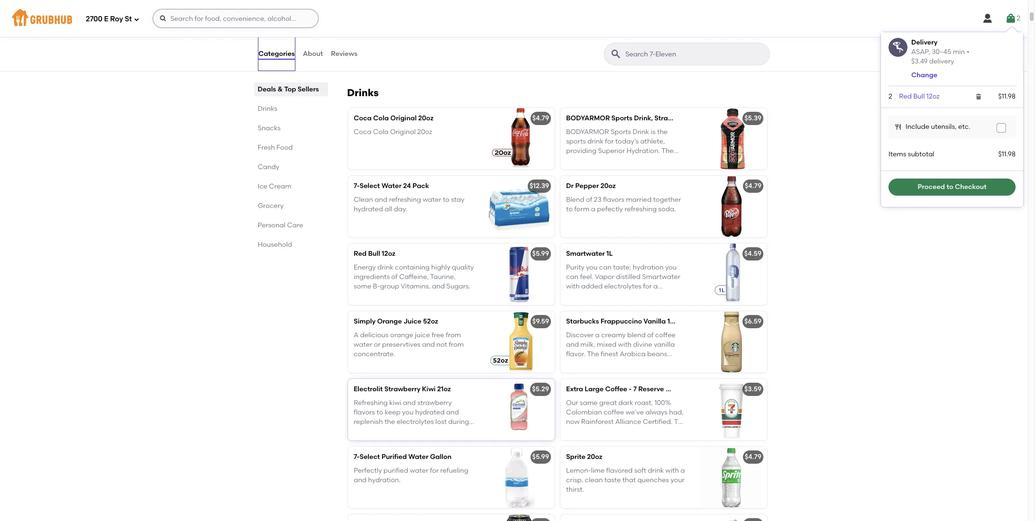 Task type: vqa. For each thing, say whether or not it's contained in the screenshot.
Seattle,
no



Task type: locate. For each thing, give the bounding box(es) containing it.
0 vertical spatial original
[[390, 114, 417, 123]]

with inside purity you can taste; hydration you can feel. vapor distilled smartwater with added electrolytes for a distinctive pure and crisp taste.
[[566, 283, 580, 291]]

1 vertical spatial red bull 12oz
[[354, 250, 395, 258]]

smartwater down hydration
[[642, 273, 681, 281]]

refreshing
[[354, 399, 388, 407]]

containing
[[395, 264, 430, 272]]

bodyarmor sports drink, strawberry banana 28oz
[[566, 114, 735, 123]]

1 horizontal spatial 12oz
[[927, 92, 940, 100]]

water down a
[[354, 341, 372, 349]]

electrolytes down the keep on the left of page
[[397, 418, 434, 426]]

crisp down different at the left top
[[409, 46, 425, 54]]

snacks
[[258, 124, 281, 132]]

and down 'finest'
[[609, 360, 621, 368]]

0 vertical spatial for
[[643, 283, 652, 291]]

1 vertical spatial red
[[354, 250, 367, 258]]

of left '23'
[[586, 196, 592, 204]]

$5.99 for smartwater
[[532, 250, 549, 258]]

0 horizontal spatial you
[[402, 409, 414, 417]]

juice
[[415, 331, 430, 339]]

12oz inside tooltip
[[927, 92, 940, 100]]

care
[[287, 221, 303, 230]]

to down blend on the right
[[566, 205, 573, 213]]

from up not
[[446, 331, 461, 339]]

7-select water 24 pack image
[[484, 176, 555, 238]]

red bull 12oz up energy
[[354, 250, 395, 258]]

7- for 7-select water 24 pack
[[354, 182, 360, 190]]

0 horizontal spatial 12oz
[[382, 250, 395, 258]]

0 horizontal spatial svg image
[[134, 16, 140, 22]]

taste.
[[648, 292, 667, 300]]

drinks down zesty
[[347, 87, 379, 99]]

smartwater
[[566, 250, 605, 258], [642, 273, 681, 281]]

0 vertical spatial hydrated
[[354, 205, 383, 213]]

to inside blend of 23 flavors married together to form a pefectly refreshing soda.
[[566, 205, 573, 213]]

during
[[448, 418, 469, 426]]

hydrated
[[354, 205, 383, 213], [415, 409, 445, 417]]

luscious
[[661, 360, 686, 368]]

and down taurine,
[[432, 283, 445, 291]]

orange
[[390, 331, 413, 339]]

$4.79 for lemon-lime flavored soft drink with a crisp, clean taste that quenches your thirst.
[[745, 454, 762, 462]]

select for water
[[360, 182, 380, 190]]

grocery
[[258, 202, 284, 210]]

with
[[388, 46, 402, 54], [566, 283, 580, 291], [618, 341, 632, 349], [666, 467, 679, 475]]

1 horizontal spatial crisp
[[631, 292, 647, 300]]

for inside purity you can taste; hydration you can feel. vapor distilled smartwater with added electrolytes for a distinctive pure and crisp taste.
[[643, 283, 652, 291]]

1 vertical spatial can
[[566, 273, 579, 281]]

1 horizontal spatial bull
[[914, 92, 925, 100]]

1 $5.99 from the top
[[532, 250, 549, 258]]

and down juice
[[422, 341, 435, 349]]

1 horizontal spatial strawberry
[[655, 114, 691, 123]]

hydration
[[633, 264, 664, 272]]

hydrated inside clean and refreshing water to stay hydrated all day.
[[354, 205, 383, 213]]

2 vertical spatial of
[[647, 331, 654, 339]]

strawberry up kiwi
[[384, 386, 421, 394]]

7- up clean
[[354, 182, 360, 190]]

funyuns® onion flavored rings are a deliciously different snack that's fun to eat, with a crisp texture and zesty onion flavor
[[354, 26, 471, 63]]

bull down change button
[[914, 92, 925, 100]]

with up distinctive
[[566, 283, 580, 291]]

red down change button
[[899, 92, 912, 100]]

sprite
[[566, 454, 586, 462]]

deals & top sellers tab
[[258, 84, 324, 94]]

and inside energy drink containing highly quality ingredients of caffeine, taurine, some b-group vitamins, and sugars.
[[432, 283, 445, 291]]

$5.99
[[532, 250, 549, 258], [532, 454, 549, 462]]

select up perfectly at the left bottom
[[360, 454, 380, 462]]

water down pack at the left
[[423, 196, 441, 204]]

water inside the a delicious orange juice free from water or preservtives and not from concentrate.
[[354, 341, 372, 349]]

deals & top sellers
[[258, 85, 319, 93]]

water up the perfectly purified water for refueling and hydration.
[[409, 454, 429, 462]]

tooltip
[[881, 27, 1023, 207]]

drinks down the deals
[[258, 105, 278, 113]]

0 vertical spatial coca
[[354, 114, 372, 123]]

1 horizontal spatial electrolytes
[[604, 283, 642, 291]]

0 vertical spatial 12oz
[[927, 92, 940, 100]]

0 horizontal spatial drink
[[377, 264, 394, 272]]

a up fun
[[354, 36, 358, 44]]

0 vertical spatial red
[[899, 92, 912, 100]]

group
[[380, 283, 399, 291]]

1 coca from the top
[[354, 114, 372, 123]]

items subtotal
[[889, 150, 935, 158]]

1 $11.98 from the top
[[999, 92, 1016, 100]]

7-select water 24 pack
[[354, 182, 429, 190]]

flavor
[[391, 55, 409, 63]]

2 horizontal spatial svg image
[[1006, 13, 1017, 24]]

water
[[423, 196, 441, 204], [354, 341, 372, 349], [410, 467, 428, 475]]

0 horizontal spatial 2
[[889, 92, 892, 100]]

1 horizontal spatial for
[[643, 283, 652, 291]]

1 horizontal spatial red bull 12oz
[[899, 92, 940, 100]]

drink inside lemon-lime flavored soft drink with a crisp, clean taste that quenches your thirst.
[[648, 467, 664, 475]]

1 select from the top
[[360, 182, 380, 190]]

svg image
[[134, 16, 140, 22], [975, 93, 983, 100], [894, 123, 902, 131]]

refreshing down married
[[625, 205, 657, 213]]

$4.79 for coca cola original 20oz
[[532, 114, 549, 123]]

1 vertical spatial refreshing
[[625, 205, 657, 213]]

beverage.
[[566, 370, 599, 378]]

you up feel.
[[586, 264, 598, 272]]

from right not
[[449, 341, 464, 349]]

of inside energy drink containing highly quality ingredients of caffeine, taurine, some b-group vitamins, and sugars.
[[391, 273, 398, 281]]

bull up energy
[[368, 250, 380, 258]]

starbucks frappuccino vanilla 13.7oz image
[[696, 312, 767, 373]]

dr pepper 20oz image
[[696, 176, 767, 238]]

with up arabica
[[618, 341, 632, 349]]

personal care tab
[[258, 221, 324, 230]]

1 vertical spatial flavors
[[354, 409, 375, 417]]

water left '24'
[[382, 182, 402, 190]]

2 select from the top
[[360, 454, 380, 462]]

2 vertical spatial svg image
[[894, 123, 902, 131]]

perfectly purified water for refueling and hydration.
[[354, 467, 469, 485]]

0 horizontal spatial refreshing
[[389, 196, 421, 204]]

bull inside tooltip
[[914, 92, 925, 100]]

1 horizontal spatial can
[[599, 264, 612, 272]]

12oz down change button
[[927, 92, 940, 100]]

or
[[374, 341, 381, 349]]

52oz
[[423, 318, 438, 326]]

1 vertical spatial $5.99
[[532, 454, 549, 462]]

0 vertical spatial crisp
[[409, 46, 425, 54]]

1 horizontal spatial smartwater
[[642, 273, 681, 281]]

hydrated down strawberry on the left bottom of the page
[[415, 409, 445, 417]]

and down perfectly at the left bottom
[[354, 477, 367, 485]]

categories button
[[258, 37, 295, 71]]

strawberry right drink,
[[655, 114, 691, 123]]

flavors up replenish
[[354, 409, 375, 417]]

1 vertical spatial 7-
[[354, 454, 360, 462]]

perfectly
[[354, 467, 382, 475]]

a left the rich
[[589, 360, 593, 368]]

red bull 12oz down change button
[[899, 92, 940, 100]]

red inside tooltip
[[899, 92, 912, 100]]

7-
[[354, 182, 360, 190], [354, 454, 360, 462]]

hydrated down clean
[[354, 205, 383, 213]]

2 7- from the top
[[354, 454, 360, 462]]

vapor
[[595, 273, 614, 281]]

0 vertical spatial drink
[[377, 264, 394, 272]]

1 vertical spatial coca
[[354, 128, 372, 136]]

to right fun
[[366, 46, 372, 54]]

and down the that's
[[450, 46, 463, 54]]

2 $5.99 from the top
[[532, 454, 549, 462]]

select up clean
[[360, 182, 380, 190]]

coca cola original 20oz image
[[484, 108, 555, 170]]

1 vertical spatial electrolytes
[[397, 418, 434, 426]]

0 vertical spatial electrolytes
[[604, 283, 642, 291]]

1 vertical spatial drink
[[648, 467, 664, 475]]

distinctive
[[566, 292, 599, 300]]

roy
[[110, 15, 123, 23]]

caffeine,
[[399, 273, 429, 281]]

dr
[[566, 182, 574, 190]]

0 horizontal spatial crisp
[[409, 46, 425, 54]]

that
[[623, 477, 636, 485]]

1 horizontal spatial refreshing
[[625, 205, 657, 213]]

1 vertical spatial bull
[[368, 250, 380, 258]]

1 horizontal spatial hydrated
[[415, 409, 445, 417]]

select for purified
[[360, 454, 380, 462]]

0 vertical spatial svg image
[[134, 16, 140, 22]]

of up divine
[[647, 331, 654, 339]]

soft
[[634, 467, 646, 475]]

drink up quenches
[[648, 467, 664, 475]]

coca cola original 20oz
[[354, 114, 434, 123], [354, 128, 432, 136]]

can up "vapor"
[[599, 264, 612, 272]]

distilled
[[616, 273, 641, 281]]

to left stay
[[443, 196, 450, 204]]

$5.39
[[745, 114, 762, 123]]

1 vertical spatial of
[[391, 273, 398, 281]]

for up 'taste.'
[[643, 283, 652, 291]]

svg image inside 2 button
[[1006, 13, 1017, 24]]

a up 'taste.'
[[654, 283, 658, 291]]

asap,
[[912, 48, 930, 56]]

you right hydration
[[665, 264, 677, 272]]

clean
[[585, 477, 603, 485]]

2700
[[86, 15, 102, 23]]

for inside the perfectly purified water for refueling and hydration.
[[430, 467, 439, 475]]

flavors up pefectly
[[603, 196, 625, 204]]

red bull 12oz inside tooltip
[[899, 92, 940, 100]]

1 horizontal spatial drinks
[[347, 87, 379, 99]]

vanilla
[[654, 341, 675, 349]]

purified
[[384, 467, 408, 475]]

you right the keep on the left of page
[[402, 409, 414, 417]]

refreshing up day.
[[389, 196, 421, 204]]

1 vertical spatial $4.79
[[745, 182, 762, 190]]

delivery asap, 30–45 min • $3.49 delivery
[[912, 38, 970, 65]]

0 horizontal spatial of
[[391, 273, 398, 281]]

eat,
[[374, 46, 386, 54]]

form
[[574, 205, 590, 213]]

you inside refreshing kiwi and strawberry flavors to keep you hydrated and replenish the electrolytes lost during exercise.
[[402, 409, 414, 417]]

0 horizontal spatial bull
[[368, 250, 380, 258]]

monster 16oz image
[[484, 515, 555, 522]]

1 7- from the top
[[354, 182, 360, 190]]

0 vertical spatial bull
[[914, 92, 925, 100]]

and up all
[[375, 196, 387, 204]]

extra
[[566, 386, 583, 394]]

1 vertical spatial svg image
[[975, 93, 983, 100]]

0 vertical spatial flavors
[[603, 196, 625, 204]]

1 vertical spatial for
[[430, 467, 439, 475]]

smartwater up purity
[[566, 250, 605, 258]]

some
[[354, 283, 371, 291]]

red bull 12oz
[[899, 92, 940, 100], [354, 250, 395, 258]]

and inside the a delicious orange juice free from water or preservtives and not from concentrate.
[[422, 341, 435, 349]]

0 vertical spatial $4.79
[[532, 114, 549, 123]]

red up energy
[[354, 250, 367, 258]]

0 vertical spatial smartwater
[[566, 250, 605, 258]]

and up flavor.
[[566, 341, 579, 349]]

arabica
[[620, 351, 646, 359]]

water down 7-select purified water gallon
[[410, 467, 428, 475]]

with up "your"
[[666, 467, 679, 475]]

1 horizontal spatial you
[[586, 264, 598, 272]]

electrolit strawberry kiwi 21oz image
[[484, 380, 555, 441]]

1 vertical spatial strawberry
[[384, 386, 421, 394]]

12oz
[[927, 92, 940, 100], [382, 250, 395, 258]]

1 vertical spatial select
[[360, 454, 380, 462]]

0 horizontal spatial electrolytes
[[397, 418, 434, 426]]

with up flavor
[[388, 46, 402, 54]]

2 horizontal spatial of
[[647, 331, 654, 339]]

mixed
[[597, 341, 617, 349]]

a down '23'
[[591, 205, 596, 213]]

drinks inside tab
[[258, 105, 278, 113]]

30–45
[[932, 48, 952, 56]]

and up during
[[446, 409, 459, 417]]

$5.99 for sprite
[[532, 454, 549, 462]]

fresh food
[[258, 144, 293, 152]]

flavors inside refreshing kiwi and strawberry flavors to keep you hydrated and replenish the electrolytes lost during exercise.
[[354, 409, 375, 417]]

0 vertical spatial 2
[[1017, 14, 1021, 22]]

and right kiwi
[[403, 399, 416, 407]]

drink up ingredients
[[377, 264, 394, 272]]

crisp
[[409, 46, 425, 54], [631, 292, 647, 300]]

0 vertical spatial strawberry
[[655, 114, 691, 123]]

together
[[653, 196, 681, 204]]

a inside blend of 23 flavors married together to form a pefectly refreshing soda.
[[591, 205, 596, 213]]

household
[[258, 241, 292, 249]]

1 vertical spatial water
[[409, 454, 429, 462]]

strawberry
[[655, 114, 691, 123], [384, 386, 421, 394]]

1 horizontal spatial of
[[586, 196, 592, 204]]

0 vertical spatial red bull 12oz
[[899, 92, 940, 100]]

1 vertical spatial crisp
[[631, 292, 647, 300]]

funyuns onion flavored rings 6oz image
[[484, 7, 555, 68]]

and right pure
[[617, 292, 630, 300]]

0 vertical spatial water
[[423, 196, 441, 204]]

1 vertical spatial drinks
[[258, 105, 278, 113]]

7- up perfectly at the left bottom
[[354, 454, 360, 462]]

flavor.
[[566, 351, 586, 359]]

your
[[671, 477, 685, 485]]

refreshing kiwi and strawberry flavors to keep you hydrated and replenish the electrolytes lost during exercise.
[[354, 399, 469, 436]]

of
[[586, 196, 592, 204], [391, 273, 398, 281], [647, 331, 654, 339]]

1 horizontal spatial svg image
[[982, 13, 994, 24]]

clean and refreshing water to stay hydrated all day.
[[354, 196, 465, 213]]

2
[[1017, 14, 1021, 22], [889, 92, 892, 100]]

12oz up containing
[[382, 250, 395, 258]]

sellers
[[298, 85, 319, 93]]

red bull 12oz image
[[484, 244, 555, 306]]

quenches
[[638, 477, 669, 485]]

water
[[382, 182, 402, 190], [409, 454, 429, 462]]

0 vertical spatial water
[[382, 182, 402, 190]]

0 vertical spatial of
[[586, 196, 592, 204]]

to right proceed
[[947, 183, 954, 191]]

select
[[360, 182, 380, 190], [360, 454, 380, 462]]

0 vertical spatial $5.99
[[532, 250, 549, 258]]

simply orange juice 52oz
[[354, 318, 438, 326]]

2 vertical spatial water
[[410, 467, 428, 475]]

2 $11.98 from the top
[[999, 150, 1016, 158]]

0 horizontal spatial drinks
[[258, 105, 278, 113]]

1 vertical spatial hydrated
[[415, 409, 445, 417]]

simply orange juice 52oz image
[[484, 312, 555, 373]]

sports
[[612, 114, 633, 123]]

for down gallon
[[430, 467, 439, 475]]

smartwater 1l image
[[696, 244, 767, 306]]

extra large coffee - 7 reserve colombian 24oz image
[[696, 380, 767, 441]]

0 vertical spatial 7-
[[354, 182, 360, 190]]

2 coca cola original 20oz from the top
[[354, 128, 432, 136]]

flavors inside blend of 23 flavors married together to form a pefectly refreshing soda.
[[603, 196, 625, 204]]

juice
[[404, 318, 422, 326]]

fresh food tab
[[258, 143, 324, 153]]

candy
[[258, 163, 280, 171]]

orange
[[377, 318, 402, 326]]

1 vertical spatial $11.98
[[999, 150, 1016, 158]]

2 horizontal spatial svg image
[[975, 93, 983, 100]]

ice cream tab
[[258, 182, 324, 192]]

2 vertical spatial $4.79
[[745, 454, 762, 462]]

1 horizontal spatial flavors
[[603, 196, 625, 204]]

0 vertical spatial coca cola original 20oz
[[354, 114, 434, 123]]

original
[[390, 114, 417, 123], [390, 128, 416, 136]]

a up "your"
[[681, 467, 685, 475]]

can down purity
[[566, 273, 579, 281]]

texture
[[426, 46, 449, 54]]

slurpee cherry 30oz image
[[696, 515, 767, 522]]

$11.98
[[999, 92, 1016, 100], [999, 150, 1016, 158]]

1 horizontal spatial red
[[899, 92, 912, 100]]

electrolytes down distilled on the bottom of the page
[[604, 283, 642, 291]]

2 coca from the top
[[354, 128, 372, 136]]

include utensils, etc.
[[906, 123, 971, 131]]

kiwi
[[422, 386, 436, 394]]

electrolit strawberry kiwi 21oz
[[354, 386, 451, 394]]

1 horizontal spatial 2
[[1017, 14, 1021, 22]]

and inside purity you can taste; hydration you can feel. vapor distilled smartwater with added electrolytes for a distinctive pure and crisp taste.
[[617, 292, 630, 300]]

1 horizontal spatial drink
[[648, 467, 664, 475]]

to inside tooltip
[[947, 183, 954, 191]]

create
[[566, 360, 587, 368]]

1 vertical spatial 2
[[889, 92, 892, 100]]

crisp left 'taste.'
[[631, 292, 647, 300]]

with inside funyuns® onion flavored rings are a deliciously different snack that's fun to eat, with a crisp texture and zesty onion flavor
[[388, 46, 402, 54]]

svg image
[[982, 13, 994, 24], [1006, 13, 1017, 24], [159, 15, 167, 22]]

proceed to checkout button
[[889, 179, 1016, 196]]

0 horizontal spatial for
[[430, 467, 439, 475]]

to left the keep on the left of page
[[377, 409, 383, 417]]

0 vertical spatial $11.98
[[999, 92, 1016, 100]]

0 horizontal spatial red bull 12oz
[[354, 250, 395, 258]]

of up group at the bottom
[[391, 273, 398, 281]]



Task type: describe. For each thing, give the bounding box(es) containing it.
discover a creamy blend of coffee and milk, mixed with divine vanilla flavor. the finest arabica beans create a rich and undeniably luscious beverage.
[[566, 331, 686, 378]]

highly
[[431, 264, 450, 272]]

reviews
[[331, 50, 357, 58]]

$5.29
[[532, 386, 549, 394]]

water inside the perfectly purified water for refueling and hydration.
[[410, 467, 428, 475]]

delivery
[[929, 57, 954, 65]]

are
[[460, 26, 471, 34]]

rings
[[441, 26, 459, 34]]

exercise.
[[354, 428, 382, 436]]

delivery icon image
[[889, 38, 908, 57]]

change
[[912, 71, 938, 79]]

water inside clean and refreshing water to stay hydrated all day.
[[423, 196, 441, 204]]

lost
[[436, 418, 447, 426]]

0 vertical spatial can
[[599, 264, 612, 272]]

undeniably
[[623, 360, 659, 368]]

strawberry
[[417, 399, 452, 407]]

creamy
[[601, 331, 626, 339]]

st
[[125, 15, 132, 23]]

ingredients
[[354, 273, 390, 281]]

and inside clean and refreshing water to stay hydrated all day.
[[375, 196, 387, 204]]

7- for 7-select purified water gallon
[[354, 454, 360, 462]]

grocery tab
[[258, 201, 324, 211]]

min
[[953, 48, 965, 56]]

smartwater inside purity you can taste; hydration you can feel. vapor distilled smartwater with added electrolytes for a distinctive pure and crisp taste.
[[642, 273, 681, 281]]

vanilla
[[644, 318, 666, 326]]

stay
[[451, 196, 465, 204]]

delicious
[[360, 331, 389, 339]]

all
[[385, 205, 392, 213]]

$12.39
[[530, 182, 549, 190]]

snacks tab
[[258, 123, 324, 133]]

replenish
[[354, 418, 383, 426]]

2 inside tooltip
[[889, 92, 892, 100]]

tooltip containing delivery
[[881, 27, 1023, 207]]

day.
[[394, 205, 407, 213]]

etc.
[[958, 123, 971, 131]]

refreshing inside clean and refreshing water to stay hydrated all day.
[[389, 196, 421, 204]]

refreshing inside blend of 23 flavors married together to form a pefectly refreshing soda.
[[625, 205, 657, 213]]

svg image inside main navigation "navigation"
[[134, 16, 140, 22]]

13.7oz
[[668, 318, 687, 326]]

1 horizontal spatial water
[[409, 454, 429, 462]]

flavored
[[412, 26, 440, 34]]

concentrate.
[[354, 351, 395, 359]]

taurine,
[[430, 273, 456, 281]]

purity
[[566, 264, 585, 272]]

deals
[[258, 85, 276, 93]]

magnifying glass icon image
[[610, 48, 622, 60]]

7
[[633, 386, 637, 394]]

$3.49
[[912, 57, 928, 65]]

divine
[[633, 341, 652, 349]]

with inside lemon-lime flavored soft drink with a crisp, clean taste that quenches your thirst.
[[666, 467, 679, 475]]

lemon-lime flavored soft drink with a crisp, clean taste that quenches your thirst.
[[566, 467, 685, 494]]

rich
[[595, 360, 607, 368]]

pefectly
[[597, 205, 623, 213]]

a up mixed
[[595, 331, 600, 339]]

fun
[[354, 46, 364, 54]]

include
[[906, 123, 930, 131]]

lemon-
[[566, 467, 591, 475]]

Search for food, convenience, alcohol... search field
[[153, 9, 319, 28]]

red bull 12oz link
[[899, 92, 940, 100]]

7-select purified water gallon image
[[484, 447, 555, 509]]

hydrated inside refreshing kiwi and strawberry flavors to keep you hydrated and replenish the electrolytes lost during exercise.
[[415, 409, 445, 417]]

electrolytes inside purity you can taste; hydration you can feel. vapor distilled smartwater with added electrolytes for a distinctive pure and crisp taste.
[[604, 283, 642, 291]]

snack
[[424, 36, 443, 44]]

Search 7-Eleven search field
[[625, 50, 767, 59]]

1 vertical spatial from
[[449, 341, 464, 349]]

crisp inside purity you can taste; hydration you can feel. vapor distilled smartwater with added electrolytes for a distinctive pure and crisp taste.
[[631, 292, 647, 300]]

delivery
[[912, 38, 938, 46]]

purified
[[382, 454, 407, 462]]

electrolit
[[354, 386, 383, 394]]

added
[[581, 283, 603, 291]]

of inside blend of 23 flavors married together to form a pefectly refreshing soda.
[[586, 196, 592, 204]]

flavored
[[606, 467, 633, 475]]

not
[[437, 341, 447, 349]]

to inside clean and refreshing water to stay hydrated all day.
[[443, 196, 450, 204]]

drink inside energy drink containing highly quality ingredients of caffeine, taurine, some b-group vitamins, and sugars.
[[377, 264, 394, 272]]

onion
[[371, 55, 389, 63]]

a inside lemon-lime flavored soft drink with a crisp, clean taste that quenches your thirst.
[[681, 467, 685, 475]]

and inside the perfectly purified water for refueling and hydration.
[[354, 477, 367, 485]]

0 vertical spatial from
[[446, 331, 461, 339]]

pepper
[[575, 182, 599, 190]]

0 horizontal spatial smartwater
[[566, 250, 605, 258]]

with inside discover a creamy blend of coffee and milk, mixed with divine vanilla flavor. the finest arabica beans create a rich and undeniably luscious beverage.
[[618, 341, 632, 349]]

7-select purified water gallon
[[354, 454, 452, 462]]

a inside purity you can taste; hydration you can feel. vapor distilled smartwater with added electrolytes for a distinctive pure and crisp taste.
[[654, 283, 658, 291]]

onion
[[391, 26, 410, 34]]

smartwater 1l
[[566, 250, 613, 258]]

proceed
[[918, 183, 945, 191]]

of inside discover a creamy blend of coffee and milk, mixed with divine vanilla flavor. the finest arabica beans create a rich and undeniably luscious beverage.
[[647, 331, 654, 339]]

crisp inside funyuns® onion flavored rings are a deliciously different snack that's fun to eat, with a crisp texture and zesty onion flavor
[[409, 46, 425, 54]]

1l
[[607, 250, 613, 258]]

sprite 20oz image
[[696, 447, 767, 509]]

0 horizontal spatial water
[[382, 182, 402, 190]]

sugars.
[[447, 283, 470, 291]]

electrolytes inside refreshing kiwi and strawberry flavors to keep you hydrated and replenish the electrolytes lost during exercise.
[[397, 418, 434, 426]]

to inside funyuns® onion flavored rings are a deliciously different snack that's fun to eat, with a crisp texture and zesty onion flavor
[[366, 46, 372, 54]]

funyuns® onion flavored rings are a deliciously different snack that's fun to eat, with a crisp texture and zesty onion flavor button
[[348, 7, 555, 68]]

ice cream
[[258, 183, 292, 191]]

starbucks
[[566, 318, 599, 326]]

and inside funyuns® onion flavored rings are a deliciously different snack that's fun to eat, with a crisp texture and zesty onion flavor
[[450, 46, 463, 54]]

proceed to checkout
[[918, 183, 987, 191]]

0 horizontal spatial red
[[354, 250, 367, 258]]

1 horizontal spatial svg image
[[894, 123, 902, 131]]

change button
[[912, 70, 938, 80]]

to inside refreshing kiwi and strawberry flavors to keep you hydrated and replenish the electrolytes lost during exercise.
[[377, 409, 383, 417]]

1 coca cola original 20oz from the top
[[354, 114, 434, 123]]

free
[[432, 331, 444, 339]]

cream
[[269, 183, 292, 191]]

candy tab
[[258, 162, 324, 172]]

crisp,
[[566, 477, 583, 485]]

quality
[[452, 264, 474, 272]]

drinks tab
[[258, 104, 324, 114]]

0 horizontal spatial svg image
[[159, 15, 167, 22]]

0 horizontal spatial strawberry
[[384, 386, 421, 394]]

0 horizontal spatial can
[[566, 273, 579, 281]]

bodyarmor sports drink, strawberry banana 28oz image
[[696, 108, 767, 170]]

1 vertical spatial cola
[[373, 128, 389, 136]]

$4.79 for blend of 23 flavors married together to form a pefectly refreshing soda.
[[745, 182, 762, 190]]

2 button
[[1006, 10, 1021, 27]]

soda.
[[658, 205, 676, 213]]

a down different at the left top
[[403, 46, 408, 54]]

blend
[[566, 196, 585, 204]]

purity you can taste; hydration you can feel. vapor distilled smartwater with added electrolytes for a distinctive pure and crisp taste.
[[566, 264, 681, 300]]

0 vertical spatial cola
[[373, 114, 389, 123]]

dr pepper 20oz
[[566, 182, 616, 190]]

lime
[[591, 467, 605, 475]]

2 inside button
[[1017, 14, 1021, 22]]

clean
[[354, 196, 373, 204]]

main navigation navigation
[[0, 0, 1028, 37]]

b-
[[373, 283, 380, 291]]

24oz
[[704, 386, 719, 394]]

feel.
[[580, 273, 594, 281]]

&
[[278, 85, 283, 93]]

the
[[385, 418, 395, 426]]

2 horizontal spatial you
[[665, 264, 677, 272]]

funyuns®
[[354, 26, 389, 34]]

colombian
[[666, 386, 702, 394]]

0 vertical spatial drinks
[[347, 87, 379, 99]]

household tab
[[258, 240, 324, 250]]

1 vertical spatial original
[[390, 128, 416, 136]]



